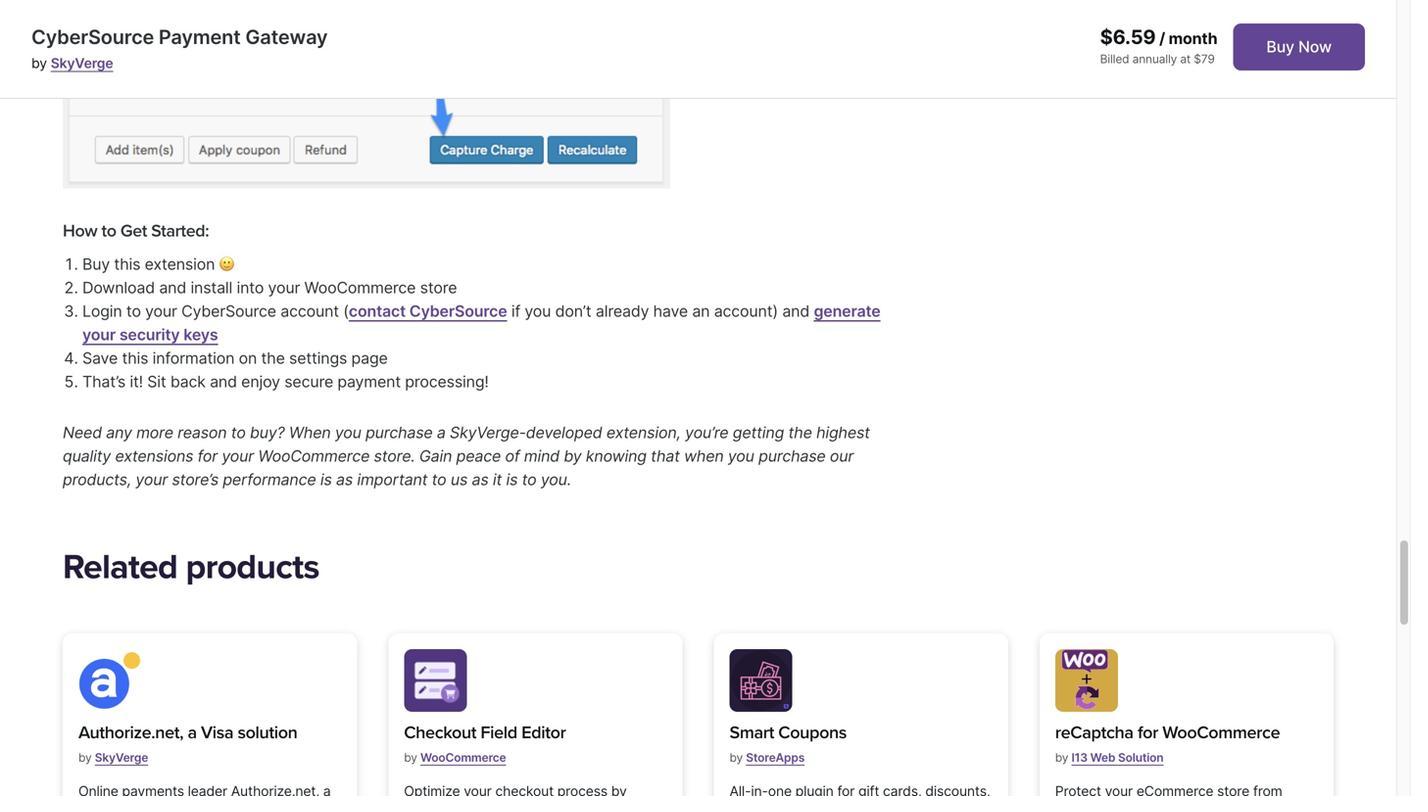Task type: describe. For each thing, give the bounding box(es) containing it.
install
[[191, 278, 232, 297]]

by inside the authorize.net, a visa solution by skyverge
[[78, 751, 92, 765]]

any
[[106, 423, 132, 443]]

🙂
[[219, 255, 235, 274]]

enjoy
[[241, 372, 280, 391]]

payment
[[159, 25, 241, 49]]

cybersource payment gateway by skyverge
[[31, 25, 328, 72]]

coupons
[[778, 723, 847, 744]]

buy now link
[[1233, 24, 1365, 71]]

an
[[692, 302, 710, 321]]

i13
[[1072, 751, 1088, 765]]

login
[[82, 302, 122, 321]]

$79
[[1194, 52, 1215, 66]]

knowing
[[586, 447, 647, 466]]

peace
[[456, 447, 501, 466]]

it!
[[130, 372, 143, 391]]

woocommerce inside recaptcha for woocommerce by i13 web solution
[[1162, 723, 1280, 744]]

for inside recaptcha for woocommerce by i13 web solution
[[1138, 723, 1158, 744]]

the inside save this information on the settings page that's it! sit back and enjoy secure payment processing!
[[261, 349, 285, 368]]

information
[[153, 349, 234, 368]]

our
[[830, 447, 854, 466]]

sit
[[147, 372, 166, 391]]

to left buy?
[[231, 423, 246, 443]]

skyverge inside the authorize.net, a visa solution by skyverge
[[95, 751, 148, 765]]

recaptcha for woocommerce by i13 web solution
[[1055, 723, 1280, 765]]

performance
[[223, 470, 316, 490]]

1 as from the left
[[336, 470, 353, 490]]

1 vertical spatial and
[[782, 302, 810, 321]]

a inside the authorize.net, a visa solution by skyverge
[[188, 723, 197, 744]]

your up 'security' on the top
[[145, 302, 177, 321]]

generate your security keys
[[82, 302, 881, 344]]

back
[[170, 372, 206, 391]]

buy for buy this extension 🙂 download and install into your woocommerce store
[[82, 255, 110, 274]]

and inside save this information on the settings page that's it! sit back and enjoy secure payment processing!
[[210, 372, 237, 391]]

smart coupons by storeapps
[[730, 723, 847, 765]]

0 vertical spatial you
[[525, 302, 551, 321]]

/
[[1159, 29, 1165, 48]]

contact cybersource link
[[349, 302, 507, 321]]

and inside buy this extension 🙂 download and install into your woocommerce store
[[159, 278, 186, 297]]

related
[[63, 547, 178, 588]]

processing!
[[405, 372, 489, 391]]

to down download
[[126, 302, 141, 321]]

1 horizontal spatial cybersource
[[181, 302, 276, 321]]

to down the mind
[[522, 470, 537, 490]]

gateway
[[245, 25, 328, 49]]

generate your security keys link
[[82, 302, 881, 344]]

of
[[505, 447, 520, 466]]

woocommerce inside buy this extension 🙂 download and install into your woocommerce store
[[304, 278, 416, 297]]

field
[[481, 723, 517, 744]]

skyverge-
[[450, 423, 526, 443]]

1 horizontal spatial purchase
[[759, 447, 826, 466]]

visa
[[201, 723, 233, 744]]

buy now
[[1267, 37, 1332, 56]]

2 vertical spatial you
[[728, 447, 754, 466]]

related products
[[63, 547, 319, 588]]

woocommerce link
[[420, 743, 506, 773]]

1 vertical spatial you
[[335, 423, 361, 443]]

store's
[[172, 470, 219, 490]]

your down buy?
[[222, 447, 254, 466]]

billed
[[1100, 52, 1129, 66]]

generate
[[814, 302, 881, 321]]

already
[[596, 302, 649, 321]]

your down extensions
[[136, 470, 168, 490]]

buy?
[[250, 423, 285, 443]]

get
[[120, 220, 147, 241]]

have
[[653, 302, 688, 321]]

woocommerce inside need any more reason to buy? when you purchase a skyverge-developed extension, you're getting the highest quality extensions for your woocommerce store. gain peace of mind by knowing that when you purchase our products, your store's performance is as important to us as it is to you.
[[258, 447, 370, 466]]

store.
[[374, 447, 415, 466]]

more
[[136, 423, 173, 443]]

recaptcha
[[1055, 723, 1134, 744]]

checkout
[[404, 723, 476, 744]]

mind
[[524, 447, 560, 466]]

if
[[511, 302, 520, 321]]

into
[[237, 278, 264, 297]]

skyverge link for cybersource
[[51, 55, 113, 72]]

quality
[[63, 447, 111, 466]]

skyverge inside cybersource payment gateway by skyverge
[[51, 55, 113, 72]]

login to your cybersource account ( contact cybersource if you don't already have an account) and
[[82, 302, 814, 321]]

secure
[[284, 372, 333, 391]]

2 horizontal spatial cybersource
[[409, 302, 507, 321]]

store
[[420, 278, 457, 297]]

solution
[[238, 723, 297, 744]]

by inside smart coupons by storeapps
[[730, 751, 743, 765]]

keys
[[183, 325, 218, 344]]

the inside need any more reason to buy? when you purchase a skyverge-developed extension, you're getting the highest quality extensions for your woocommerce store. gain peace of mind by knowing that when you purchase our products, your store's performance is as important to us as it is to you.
[[788, 423, 812, 443]]

how
[[63, 220, 97, 241]]

your inside generate your security keys
[[82, 325, 116, 344]]

a inside need any more reason to buy? when you purchase a skyverge-developed extension, you're getting the highest quality extensions for your woocommerce store. gain peace of mind by knowing that when you purchase our products, your store's performance is as important to us as it is to you.
[[437, 423, 446, 443]]

by inside checkout field editor by woocommerce
[[404, 751, 417, 765]]

annually
[[1132, 52, 1177, 66]]

products
[[186, 547, 319, 588]]

developed
[[526, 423, 602, 443]]

web
[[1090, 751, 1115, 765]]

extension,
[[606, 423, 681, 443]]

skyverge link for authorize.net,
[[95, 743, 148, 773]]



Task type: vqa. For each thing, say whether or not it's contained in the screenshot.
the leftmost "world"
no



Task type: locate. For each thing, give the bounding box(es) containing it.
1 horizontal spatial is
[[506, 470, 518, 490]]

you.
[[541, 470, 571, 490]]

0 vertical spatial for
[[198, 447, 218, 466]]

gain
[[419, 447, 452, 466]]

2 horizontal spatial you
[[728, 447, 754, 466]]

authorize.net,
[[78, 723, 183, 744]]

the right on at the left
[[261, 349, 285, 368]]

woocommerce
[[304, 278, 416, 297], [258, 447, 370, 466], [1162, 723, 1280, 744], [420, 751, 506, 765]]

save this information on the settings page that's it! sit back and enjoy secure payment processing!
[[82, 349, 489, 391]]

a left visa
[[188, 723, 197, 744]]

0 horizontal spatial you
[[335, 423, 361, 443]]

download
[[82, 278, 155, 297]]

as left important
[[336, 470, 353, 490]]

as left it
[[472, 470, 489, 490]]

by inside recaptcha for woocommerce by i13 web solution
[[1055, 751, 1068, 765]]

this up download
[[114, 255, 140, 274]]

contact
[[349, 302, 406, 321]]

your
[[268, 278, 300, 297], [145, 302, 177, 321], [82, 325, 116, 344], [222, 447, 254, 466], [136, 470, 168, 490]]

solution
[[1118, 751, 1164, 765]]

1 vertical spatial this
[[122, 349, 148, 368]]

by
[[31, 55, 47, 72], [564, 447, 582, 466], [78, 751, 92, 765], [404, 751, 417, 765], [730, 751, 743, 765], [1055, 751, 1068, 765]]

and down extension
[[159, 278, 186, 297]]

how to get started:
[[63, 220, 209, 241]]

0 vertical spatial and
[[159, 278, 186, 297]]

1 vertical spatial the
[[788, 423, 812, 443]]

buy up download
[[82, 255, 110, 274]]

this up 'it!'
[[122, 349, 148, 368]]

checkout field editor by woocommerce
[[404, 723, 566, 765]]

0 horizontal spatial a
[[188, 723, 197, 744]]

cybersource
[[31, 25, 154, 49], [181, 302, 276, 321], [409, 302, 507, 321]]

0 horizontal spatial the
[[261, 349, 285, 368]]

account)
[[714, 302, 778, 321]]

1 is from the left
[[320, 470, 332, 490]]

skyverge
[[51, 55, 113, 72], [95, 751, 148, 765]]

save
[[82, 349, 118, 368]]

1 vertical spatial skyverge
[[95, 751, 148, 765]]

$6.59 / month billed annually at $79
[[1100, 25, 1218, 66]]

this inside buy this extension 🙂 download and install into your woocommerce store
[[114, 255, 140, 274]]

(
[[343, 302, 349, 321]]

1 vertical spatial a
[[188, 723, 197, 744]]

1 horizontal spatial as
[[472, 470, 489, 490]]

smart
[[730, 723, 774, 744]]

and right back
[[210, 372, 237, 391]]

0 horizontal spatial is
[[320, 470, 332, 490]]

important
[[357, 470, 428, 490]]

a
[[437, 423, 446, 443], [188, 723, 197, 744]]

you're
[[685, 423, 729, 443]]

products,
[[63, 470, 131, 490]]

for inside need any more reason to buy? when you purchase a skyverge-developed extension, you're getting the highest quality extensions for your woocommerce store. gain peace of mind by knowing that when you purchase our products, your store's performance is as important to us as it is to you.
[[198, 447, 218, 466]]

buy inside buy now link
[[1267, 37, 1294, 56]]

extension
[[145, 255, 215, 274]]

you right when
[[335, 423, 361, 443]]

account
[[281, 302, 339, 321]]

1 horizontal spatial for
[[1138, 723, 1158, 744]]

checkout field editor link
[[404, 720, 566, 747]]

1 vertical spatial for
[[1138, 723, 1158, 744]]

is down when
[[320, 470, 332, 490]]

0 horizontal spatial purchase
[[366, 423, 433, 443]]

1 horizontal spatial you
[[525, 302, 551, 321]]

you down the getting at the bottom right
[[728, 447, 754, 466]]

on
[[239, 349, 257, 368]]

buy for buy now
[[1267, 37, 1294, 56]]

it
[[493, 470, 502, 490]]

1 horizontal spatial the
[[788, 423, 812, 443]]

0 vertical spatial buy
[[1267, 37, 1294, 56]]

highest
[[816, 423, 870, 443]]

buy left the now
[[1267, 37, 1294, 56]]

settings
[[289, 349, 347, 368]]

a up gain
[[437, 423, 446, 443]]

need
[[63, 423, 102, 443]]

that's
[[82, 372, 125, 391]]

i13 web solution link
[[1072, 743, 1164, 773]]

at
[[1180, 52, 1191, 66]]

0 horizontal spatial cybersource
[[31, 25, 154, 49]]

authorize.net, a visa solution link
[[78, 720, 297, 747]]

to left get on the left
[[101, 220, 116, 241]]

when
[[289, 423, 331, 443]]

you
[[525, 302, 551, 321], [335, 423, 361, 443], [728, 447, 754, 466]]

is right it
[[506, 470, 518, 490]]

purchase up store.
[[366, 423, 433, 443]]

getting
[[733, 423, 784, 443]]

0 vertical spatial this
[[114, 255, 140, 274]]

1 horizontal spatial buy
[[1267, 37, 1294, 56]]

2 is from the left
[[506, 470, 518, 490]]

storeapps link
[[746, 743, 805, 773]]

to left us
[[432, 470, 446, 490]]

page
[[351, 349, 388, 368]]

0 vertical spatial skyverge
[[51, 55, 113, 72]]

1 horizontal spatial and
[[210, 372, 237, 391]]

recaptcha for woocommerce link
[[1055, 720, 1280, 747]]

month
[[1169, 29, 1218, 48]]

you right if
[[525, 302, 551, 321]]

2 as from the left
[[472, 470, 489, 490]]

woocommerce up solution
[[1162, 723, 1280, 744]]

to
[[101, 220, 116, 241], [126, 302, 141, 321], [231, 423, 246, 443], [432, 470, 446, 490], [522, 470, 537, 490]]

1 vertical spatial skyverge link
[[95, 743, 148, 773]]

this for information
[[122, 349, 148, 368]]

and right account)
[[782, 302, 810, 321]]

0 horizontal spatial and
[[159, 278, 186, 297]]

need any more reason to buy? when you purchase a skyverge-developed extension, you're getting the highest quality extensions for your woocommerce store. gain peace of mind by knowing that when you purchase our products, your store's performance is as important to us as it is to you.
[[63, 423, 870, 490]]

1 horizontal spatial a
[[437, 423, 446, 443]]

payment
[[338, 372, 401, 391]]

1 vertical spatial buy
[[82, 255, 110, 274]]

cybersource inside cybersource payment gateway by skyverge
[[31, 25, 154, 49]]

purchase
[[366, 423, 433, 443], [759, 447, 826, 466]]

by inside cybersource payment gateway by skyverge
[[31, 55, 47, 72]]

this inside save this information on the settings page that's it! sit back and enjoy secure payment processing!
[[122, 349, 148, 368]]

0 vertical spatial purchase
[[366, 423, 433, 443]]

buy this extension 🙂 download and install into your woocommerce store
[[82, 255, 457, 297]]

1 vertical spatial purchase
[[759, 447, 826, 466]]

woocommerce down checkout field editor link
[[420, 751, 506, 765]]

as
[[336, 470, 353, 490], [472, 470, 489, 490]]

reason
[[178, 423, 227, 443]]

0 vertical spatial the
[[261, 349, 285, 368]]

0 horizontal spatial for
[[198, 447, 218, 466]]

2 vertical spatial and
[[210, 372, 237, 391]]

woocommerce down when
[[258, 447, 370, 466]]

your inside buy this extension 🙂 download and install into your woocommerce store
[[268, 278, 300, 297]]

woocommerce up (
[[304, 278, 416, 297]]

us
[[451, 470, 468, 490]]

2 horizontal spatial and
[[782, 302, 810, 321]]

purchase down the getting at the bottom right
[[759, 447, 826, 466]]

0 vertical spatial a
[[437, 423, 446, 443]]

smart coupons link
[[730, 720, 847, 747]]

for down reason
[[198, 447, 218, 466]]

0 vertical spatial skyverge link
[[51, 55, 113, 72]]

woocommerce inside checkout field editor by woocommerce
[[420, 751, 506, 765]]

security
[[119, 325, 180, 344]]

storeapps
[[746, 751, 805, 765]]

0 horizontal spatial buy
[[82, 255, 110, 274]]

now
[[1298, 37, 1332, 56]]

when
[[684, 447, 724, 466]]

by inside need any more reason to buy? when you purchase a skyverge-developed extension, you're getting the highest quality extensions for your woocommerce store. gain peace of mind by knowing that when you purchase our products, your store's performance is as important to us as it is to you.
[[564, 447, 582, 466]]

$6.59
[[1100, 25, 1156, 49]]

this for extension
[[114, 255, 140, 274]]

buy inside buy this extension 🙂 download and install into your woocommerce store
[[82, 255, 110, 274]]

0 horizontal spatial as
[[336, 470, 353, 490]]

your right into
[[268, 278, 300, 297]]

for up solution
[[1138, 723, 1158, 744]]

don't
[[555, 302, 591, 321]]

the right the getting at the bottom right
[[788, 423, 812, 443]]

your up save
[[82, 325, 116, 344]]

buy
[[1267, 37, 1294, 56], [82, 255, 110, 274]]

and
[[159, 278, 186, 297], [782, 302, 810, 321], [210, 372, 237, 391]]

this
[[114, 255, 140, 274], [122, 349, 148, 368]]

that
[[651, 447, 680, 466]]

skyverge link
[[51, 55, 113, 72], [95, 743, 148, 773]]

for
[[198, 447, 218, 466], [1138, 723, 1158, 744]]



